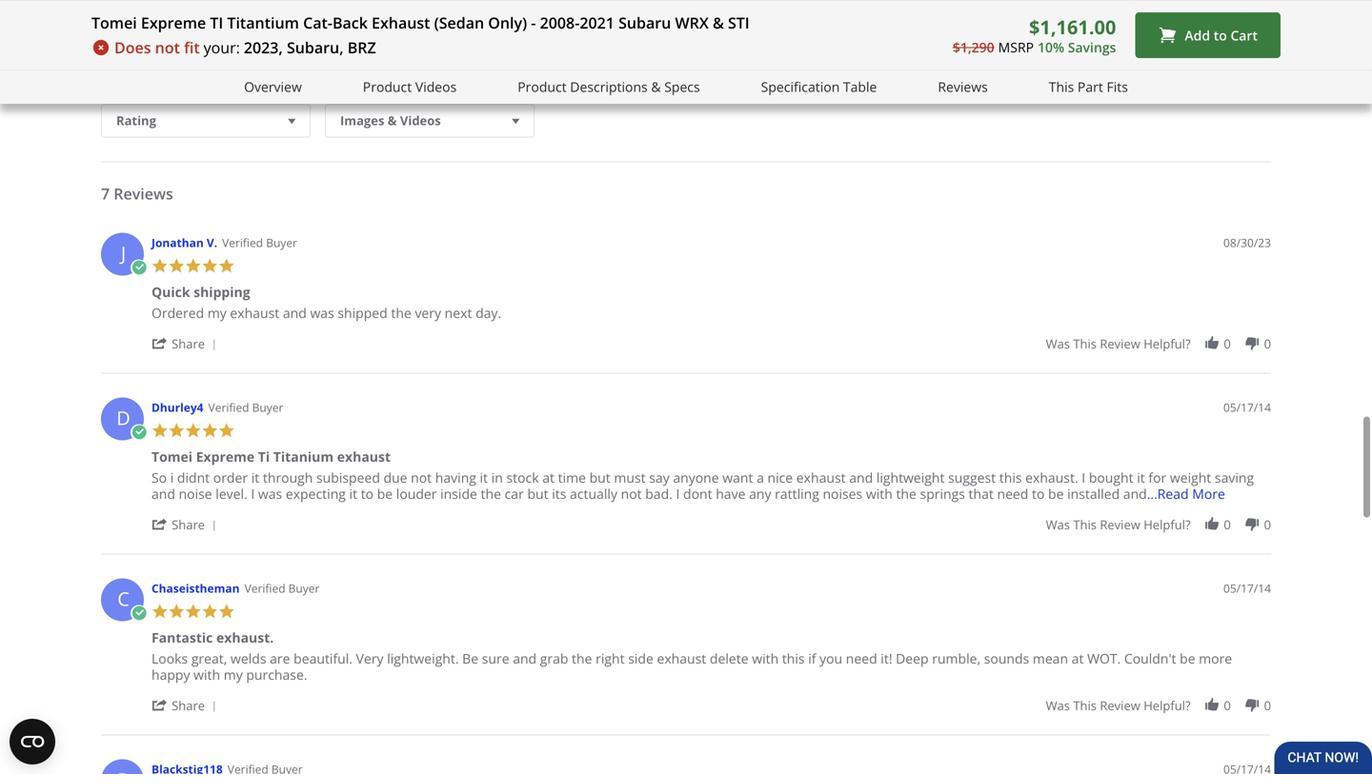 Task type: locate. For each thing, give the bounding box(es) containing it.
2 circle checkmark image from the top
[[131, 606, 147, 622]]

helpful?
[[1144, 336, 1191, 353], [1144, 517, 1191, 534], [1144, 698, 1191, 715]]

vote up review by jonathan v. on 30 aug 2023 image
[[1204, 336, 1221, 352]]

be
[[377, 485, 393, 503], [1049, 485, 1064, 503], [1180, 650, 1196, 668]]

be left louder
[[377, 485, 393, 503]]

2 was from the top
[[1046, 517, 1070, 534]]

shipping
[[194, 283, 250, 301]]

was for j
[[1046, 336, 1070, 353]]

jonathan
[[152, 235, 204, 251]]

quick shipping heading
[[152, 283, 250, 305]]

05/17/14 down vote down review by dhurley4 on 17 may 2014 image
[[1224, 581, 1272, 597]]

1 share image from the top
[[152, 336, 168, 352]]

0 vertical spatial share
[[172, 336, 205, 353]]

1 vertical spatial at
[[1072, 650, 1084, 668]]

savings
[[1068, 38, 1117, 56]]

share image down ordered
[[152, 336, 168, 352]]

share image
[[152, 517, 168, 533]]

share button down happy
[[152, 697, 223, 715]]

so
[[152, 469, 167, 487]]

the right grab
[[572, 650, 592, 668]]

need right that
[[998, 485, 1029, 503]]

3 review from the top
[[1100, 698, 1141, 715]]

exhaust. inside so i didnt order it through subispeed due not having it in stock at time but must say anyone want a nice exhaust and lightweight suggest this exhaust. i bought it for weight saving and noise level. i was expecting it to be louder inside the car but its actually not bad. i dont have any rattling noises with the springs that need to be installed and
[[1026, 469, 1079, 487]]

1 horizontal spatial reviews
[[938, 78, 988, 96]]

dhurley4 verified buyer
[[152, 400, 283, 416]]

add to cart button
[[1136, 12, 1281, 58]]

1 vertical spatial share
[[172, 517, 205, 534]]

buyer for d
[[252, 400, 283, 416]]

say
[[649, 469, 670, 487]]

1 horizontal spatial product
[[518, 78, 567, 96]]

buyer right v.
[[266, 235, 297, 251]]

review date 05/17/14 element down vote down review by chaseistheman on 17 may 2014 image
[[1224, 762, 1272, 775]]

0 horizontal spatial &
[[388, 112, 397, 129]]

this for j
[[1074, 336, 1097, 353]]

helpful? down the ...read
[[1144, 517, 1191, 534]]

tomei inside heading
[[152, 448, 193, 466]]

share for j
[[172, 336, 205, 353]]

rattling
[[775, 485, 820, 503]]

0 vertical spatial was this review helpful?
[[1046, 336, 1191, 353]]

star image
[[152, 258, 168, 274], [218, 258, 235, 274], [152, 423, 168, 439], [218, 423, 235, 439], [168, 604, 185, 621], [185, 604, 202, 621], [202, 604, 218, 621]]

rating element
[[101, 104, 311, 138]]

bought
[[1089, 469, 1134, 487]]

0 right vote down review by dhurley4 on 17 may 2014 image
[[1265, 517, 1272, 534]]

2 helpful? from the top
[[1144, 517, 1191, 534]]

1 vertical spatial helpful?
[[1144, 517, 1191, 534]]

rumble,
[[932, 650, 981, 668]]

Rating Filter field
[[101, 104, 311, 138]]

0 right vote up review by dhurley4 on 17 may 2014 icon
[[1224, 517, 1231, 534]]

it left for
[[1137, 469, 1146, 487]]

chaseistheman verified buyer
[[152, 581, 320, 597]]

exhaust. left bought at the right of the page
[[1026, 469, 1079, 487]]

buyer up beautiful.
[[289, 581, 320, 597]]

0 vertical spatial group
[[1046, 336, 1272, 353]]

2 vertical spatial review
[[1100, 698, 1141, 715]]

was down tomei expreme ti titanium exhaust heading
[[258, 485, 282, 503]]

0 vertical spatial share image
[[152, 336, 168, 352]]

1 vertical spatial tomei
[[152, 448, 193, 466]]

and left lightweight
[[850, 469, 873, 487]]

add
[[1185, 26, 1211, 44]]

2 horizontal spatial &
[[713, 12, 724, 33]]

need inside the fantastic exhaust. looks great, welds are beautiful. very lightweight. be sure and grab the right side exhaust delete with this if you need it! deep rumble, sounds mean at wot. couldn't be more happy with my purchase.
[[846, 650, 878, 668]]

images
[[340, 112, 385, 129]]

share down happy
[[172, 698, 205, 715]]

not right due
[[411, 469, 432, 487]]

titanium
[[273, 448, 334, 466]]

exhaust inside the fantastic exhaust. looks great, welds are beautiful. very lightweight. be sure and grab the right side exhaust delete with this if you need it! deep rumble, sounds mean at wot. couldn't be more happy with my purchase.
[[657, 650, 707, 668]]

Images & Videos Filter field
[[325, 104, 535, 138]]

& left sti
[[713, 12, 724, 33]]

review for d
[[1100, 517, 1141, 534]]

0 vertical spatial review date 05/17/14 element
[[1224, 400, 1272, 416]]

share button down ordered
[[152, 335, 223, 353]]

through
[[263, 469, 313, 487]]

exhaust inside so i didnt order it through subispeed due not having it in stock at time but must say anyone want a nice exhaust and lightweight suggest this exhaust. i bought it for weight saving and noise level. i was expecting it to be louder inside the car but its actually not bad. i dont have any rattling noises with the springs that need to be installed and
[[797, 469, 846, 487]]

weight
[[1170, 469, 1212, 487]]

reviews right 7
[[114, 183, 173, 204]]

not left bad.
[[621, 485, 642, 503]]

1 vertical spatial heading
[[228, 762, 303, 775]]

3 helpful? from the top
[[1144, 698, 1191, 715]]

this inside the fantastic exhaust. looks great, welds are beautiful. very lightweight. be sure and grab the right side exhaust delete with this if you need it! deep rumble, sounds mean at wot. couldn't be more happy with my purchase.
[[782, 650, 805, 668]]

verified buyer heading right v.
[[222, 235, 297, 251]]

circle checkmark image for d
[[131, 425, 147, 441]]

share for d
[[172, 517, 205, 534]]

was left shipped
[[310, 304, 334, 322]]

reviews down $1,290 at the right top of page
[[938, 78, 988, 96]]

0 vertical spatial helpful?
[[1144, 336, 1191, 353]]

review date 05/17/14 element down vote down review by dhurley4 on 17 may 2014 image
[[1224, 581, 1272, 597]]

with right delete
[[752, 650, 779, 668]]

descriptions
[[570, 78, 648, 96]]

1 vertical spatial was this review helpful?
[[1046, 517, 1191, 534]]

tomei up magnifying glass icon
[[92, 12, 137, 33]]

0 vertical spatial &
[[713, 12, 724, 33]]

nice
[[768, 469, 793, 487]]

fits
[[1107, 78, 1129, 96]]

1 vertical spatial circle checkmark image
[[131, 606, 147, 622]]

review down installed
[[1100, 517, 1141, 534]]

product up images & videos
[[363, 78, 412, 96]]

1 vertical spatial videos
[[400, 112, 441, 129]]

3 group from the top
[[1046, 698, 1272, 715]]

0 vertical spatial verified buyer heading
[[222, 235, 297, 251]]

review for j
[[1100, 336, 1141, 353]]

helpful? left vote up review by jonathan v. on 30 aug 2023 image
[[1144, 336, 1191, 353]]

review for c
[[1100, 698, 1141, 715]]

2 horizontal spatial to
[[1214, 26, 1228, 44]]

circle checkmark image right c
[[131, 606, 147, 622]]

welds
[[231, 650, 266, 668]]

0 right vote down review by jonathan v. on 30 aug 2023 "icon"
[[1265, 336, 1272, 353]]

1 vertical spatial 05/17/14
[[1224, 581, 1272, 597]]

& left specs
[[651, 78, 661, 96]]

1 vertical spatial seperator image
[[208, 702, 220, 713]]

review date 05/17/14 element for d
[[1224, 400, 1272, 416]]

1 vertical spatial reviews
[[114, 183, 173, 204]]

2 vertical spatial verified
[[245, 581, 286, 597]]

0 horizontal spatial tomei
[[92, 12, 137, 33]]

order
[[213, 469, 248, 487]]

bad.
[[646, 485, 673, 503]]

to left installed
[[1032, 485, 1045, 503]]

2 seperator image from the top
[[208, 702, 220, 713]]

verified buyer heading for j
[[222, 235, 297, 251]]

2 vertical spatial share
[[172, 698, 205, 715]]

having
[[435, 469, 477, 487]]

specification table link
[[761, 76, 877, 98]]

was inside quick shipping ordered my exhaust and was shipped the very next day.
[[310, 304, 334, 322]]

this for d
[[1074, 517, 1097, 534]]

share image for c
[[152, 698, 168, 714]]

review down wot.
[[1100, 698, 1141, 715]]

2 was this review helpful? from the top
[[1046, 517, 1191, 534]]

1 horizontal spatial but
[[590, 469, 611, 487]]

this
[[1074, 336, 1097, 353], [1000, 469, 1022, 487], [1074, 517, 1097, 534], [782, 650, 805, 668], [1074, 698, 1097, 715]]

1 vertical spatial was
[[258, 485, 282, 503]]

2 vertical spatial &
[[388, 112, 397, 129]]

expreme inside heading
[[196, 448, 255, 466]]

product up down triangle image
[[518, 78, 567, 96]]

1 vertical spatial group
[[1046, 517, 1272, 534]]

1 vertical spatial share button
[[152, 516, 223, 534]]

1 vertical spatial need
[[846, 650, 878, 668]]

need
[[998, 485, 1029, 503], [846, 650, 878, 668]]

1 was this review helpful? from the top
[[1046, 336, 1191, 353]]

1 horizontal spatial exhaust.
[[1026, 469, 1079, 487]]

verified buyer heading for c
[[245, 581, 320, 597]]

1 review from the top
[[1100, 336, 1141, 353]]

1 horizontal spatial to
[[1032, 485, 1045, 503]]

it
[[251, 469, 260, 487], [480, 469, 488, 487], [1137, 469, 1146, 487], [349, 485, 358, 503]]

0 vertical spatial seperator image
[[208, 521, 220, 532]]

0 vertical spatial was
[[1046, 336, 1070, 353]]

the left "springs"
[[896, 485, 917, 503]]

0 horizontal spatial exhaust.
[[216, 629, 274, 647]]

exhaust right nice
[[797, 469, 846, 487]]

0 vertical spatial videos
[[415, 78, 457, 96]]

0 vertical spatial reviews
[[938, 78, 988, 96]]

didnt
[[177, 469, 210, 487]]

the
[[391, 304, 412, 322], [481, 485, 501, 503], [896, 485, 917, 503], [572, 650, 592, 668]]

3 was from the top
[[1046, 698, 1070, 715]]

2 share from the top
[[172, 517, 205, 534]]

1 vertical spatial verified buyer heading
[[208, 400, 283, 416]]

sti
[[728, 12, 750, 33]]

2 vertical spatial group
[[1046, 698, 1272, 715]]

2 vertical spatial share button
[[152, 697, 223, 715]]

2 vertical spatial verified buyer heading
[[245, 581, 320, 597]]

3 share button from the top
[[152, 697, 223, 715]]

circle checkmark image right d
[[131, 425, 147, 441]]

0 vertical spatial 05/17/14
[[1224, 400, 1272, 416]]

0 horizontal spatial product
[[363, 78, 412, 96]]

i right level.
[[251, 485, 255, 503]]

group
[[1046, 336, 1272, 353], [1046, 517, 1272, 534], [1046, 698, 1272, 715]]

0 vertical spatial my
[[208, 304, 227, 322]]

vote up review by chaseistheman on 17 may 2014 image
[[1204, 698, 1221, 714]]

quick shipping ordered my exhaust and was shipped the very next day.
[[152, 283, 502, 322]]

1 product from the left
[[363, 78, 412, 96]]

review
[[1100, 336, 1141, 353], [1100, 517, 1141, 534], [1100, 698, 1141, 715]]

0 vertical spatial at
[[543, 469, 555, 487]]

reviews link
[[938, 76, 988, 98]]

exhaust up the subispeed
[[337, 448, 391, 466]]

2 review date 05/17/14 element from the top
[[1224, 581, 1272, 597]]

verified buyer heading up "ti"
[[208, 400, 283, 416]]

expreme up the order
[[196, 448, 255, 466]]

2 share button from the top
[[152, 516, 223, 534]]

the left very
[[391, 304, 412, 322]]

share for c
[[172, 698, 205, 715]]

1 vertical spatial review
[[1100, 517, 1141, 534]]

looks
[[152, 650, 188, 668]]

cat-
[[303, 12, 333, 33]]

1 horizontal spatial was
[[310, 304, 334, 322]]

sure
[[482, 650, 510, 668]]

be left installed
[[1049, 485, 1064, 503]]

share button for c
[[152, 697, 223, 715]]

review left vote up review by jonathan v. on 30 aug 2023 image
[[1100, 336, 1141, 353]]

1 vertical spatial was
[[1046, 517, 1070, 534]]

very
[[356, 650, 384, 668]]

exhaust down shipping on the top of page
[[230, 304, 280, 322]]

verified for c
[[245, 581, 286, 597]]

helpful? left vote up review by chaseistheman on 17 may 2014 image
[[1144, 698, 1191, 715]]

and right the sure
[[513, 650, 537, 668]]

exhaust
[[230, 304, 280, 322], [337, 448, 391, 466], [797, 469, 846, 487], [657, 650, 707, 668]]

in
[[492, 469, 503, 487]]

images & videos
[[340, 112, 441, 129]]

0 right vote down review by chaseistheman on 17 may 2014 image
[[1265, 698, 1272, 715]]

1 group from the top
[[1046, 336, 1272, 353]]

0 horizontal spatial at
[[543, 469, 555, 487]]

1 helpful? from the top
[[1144, 336, 1191, 353]]

buyer
[[266, 235, 297, 251], [252, 400, 283, 416], [289, 581, 320, 597]]

couldn't
[[1125, 650, 1177, 668]]

review date 05/17/14 element down vote down review by jonathan v. on 30 aug 2023 "icon"
[[1224, 400, 1272, 416]]

but left its
[[528, 485, 549, 503]]

product videos link
[[363, 76, 457, 98]]

2 horizontal spatial with
[[866, 485, 893, 503]]

0 vertical spatial share button
[[152, 335, 223, 353]]

2 vertical spatial buyer
[[289, 581, 320, 597]]

product videos
[[363, 78, 457, 96]]

side
[[628, 650, 654, 668]]

louder
[[396, 485, 437, 503]]

overview link
[[244, 76, 302, 98]]

2 product from the left
[[518, 78, 567, 96]]

1 vertical spatial exhaust.
[[216, 629, 274, 647]]

j
[[121, 240, 126, 266]]

1 review date 05/17/14 element from the top
[[1224, 400, 1272, 416]]

0 horizontal spatial but
[[528, 485, 549, 503]]

open widget image
[[10, 720, 55, 765]]

verified right dhurley4 at the bottom
[[208, 400, 249, 416]]

1 share from the top
[[172, 336, 205, 353]]

0 vertical spatial verified
[[222, 235, 263, 251]]

0 vertical spatial review
[[1100, 336, 1141, 353]]

buyer up tomei expreme ti titanium exhaust
[[252, 400, 283, 416]]

fantastic exhaust. heading
[[152, 629, 274, 651]]

0 vertical spatial was
[[310, 304, 334, 322]]

0 vertical spatial tomei
[[92, 12, 137, 33]]

videos down product videos link
[[400, 112, 441, 129]]

share
[[172, 336, 205, 353], [172, 517, 205, 534], [172, 698, 205, 715]]

vote up review by dhurley4 on 17 may 2014 image
[[1204, 517, 1221, 533]]

tomei up i
[[152, 448, 193, 466]]

heading down purchase.
[[228, 762, 303, 775]]

2 review from the top
[[1100, 517, 1141, 534]]

was this review helpful? left vote up review by jonathan v. on 30 aug 2023 image
[[1046, 336, 1191, 353]]

0 vertical spatial heading
[[101, 0, 1272, 19]]

share image
[[152, 336, 168, 352], [152, 698, 168, 714]]

but right time at the left bottom of the page
[[590, 469, 611, 487]]

2 share image from the top
[[152, 698, 168, 714]]

expreme for ti
[[141, 12, 206, 33]]

2 vertical spatial helpful?
[[1144, 698, 1191, 715]]

to left due
[[361, 485, 374, 503]]

1 seperator image from the top
[[208, 521, 220, 532]]

&
[[713, 12, 724, 33], [651, 78, 661, 96], [388, 112, 397, 129]]

you
[[820, 650, 843, 668]]

05/17/14
[[1224, 400, 1272, 416], [1224, 581, 1272, 597]]

1 horizontal spatial tomei
[[152, 448, 193, 466]]

1 horizontal spatial i
[[676, 485, 680, 503]]

3 was this review helpful? from the top
[[1046, 698, 1191, 715]]

and inside quick shipping ordered my exhaust and was shipped the very next day.
[[283, 304, 307, 322]]

my inside quick shipping ordered my exhaust and was shipped the very next day.
[[208, 304, 227, 322]]

1 horizontal spatial need
[[998, 485, 1029, 503]]

1 vertical spatial &
[[651, 78, 661, 96]]

not left fit
[[155, 37, 180, 58]]

delete
[[710, 650, 749, 668]]

be left more
[[1180, 650, 1196, 668]]

was this review helpful? down wot.
[[1046, 698, 1191, 715]]

expreme for ti
[[196, 448, 255, 466]]

verified right chaseistheman
[[245, 581, 286, 597]]

and
[[283, 304, 307, 322], [850, 469, 873, 487], [152, 485, 175, 503], [1124, 485, 1147, 503], [513, 650, 537, 668]]

2 group from the top
[[1046, 517, 1272, 534]]

my down fantastic exhaust. heading
[[224, 666, 243, 684]]

2 horizontal spatial be
[[1180, 650, 1196, 668]]

my down shipping on the top of page
[[208, 304, 227, 322]]

1 horizontal spatial with
[[752, 650, 779, 668]]

i right bad.
[[676, 485, 680, 503]]

seperator image
[[208, 521, 220, 532], [208, 702, 220, 713]]

ordered
[[152, 304, 204, 322]]

springs
[[920, 485, 966, 503]]

was
[[1046, 336, 1070, 353], [1046, 517, 1070, 534], [1046, 698, 1070, 715]]

1 vertical spatial share image
[[152, 698, 168, 714]]

1 05/17/14 from the top
[[1224, 400, 1272, 416]]

wrx
[[675, 12, 709, 33]]

exhaust. up welds
[[216, 629, 274, 647]]

2 vertical spatial was
[[1046, 698, 1070, 715]]

0 vertical spatial circle checkmark image
[[131, 425, 147, 441]]

this part fits link
[[1049, 76, 1129, 98]]

circle checkmark image
[[131, 260, 147, 276]]

helpful? for j
[[1144, 336, 1191, 353]]

05/17/14 down vote down review by jonathan v. on 30 aug 2023 "icon"
[[1224, 400, 1272, 416]]

only)
[[488, 12, 527, 33]]

tomei expreme ti titantium cat-back exhaust (sedan only) - 2008-2021 subaru wrx & sti
[[92, 12, 750, 33]]

1 vertical spatial verified
[[208, 400, 249, 416]]

2 horizontal spatial not
[[621, 485, 642, 503]]

my
[[208, 304, 227, 322], [224, 666, 243, 684]]

share right share image
[[172, 517, 205, 534]]

expreme up fit
[[141, 12, 206, 33]]

0 horizontal spatial was
[[258, 485, 282, 503]]

with right noises at the bottom right
[[866, 485, 893, 503]]

tab panel
[[92, 223, 1281, 775]]

with down fantastic exhaust. heading
[[194, 666, 220, 684]]

1 vertical spatial my
[[224, 666, 243, 684]]

this for c
[[1074, 698, 1097, 715]]

i left bought at the right of the page
[[1082, 469, 1086, 487]]

0 vertical spatial need
[[998, 485, 1029, 503]]

was for d
[[1046, 517, 1070, 534]]

share left seperator icon
[[172, 336, 205, 353]]

circle checkmark image
[[131, 425, 147, 441], [131, 606, 147, 622]]

0 right vote up review by jonathan v. on 30 aug 2023 image
[[1224, 336, 1231, 353]]

tomei
[[92, 12, 137, 33], [152, 448, 193, 466]]

at
[[543, 469, 555, 487], [1072, 650, 1084, 668]]

7
[[101, 183, 110, 204]]

verified right v.
[[222, 235, 263, 251]]

magnifying glass image
[[112, 45, 127, 60]]

the inside quick shipping ordered my exhaust and was shipped the very next day.
[[391, 304, 412, 322]]

review date 05/17/14 element
[[1224, 400, 1272, 416], [1224, 581, 1272, 597], [1224, 762, 1272, 775]]

$1,290
[[953, 38, 995, 56]]

exhaust right the side
[[657, 650, 707, 668]]

verified buyer heading
[[222, 235, 297, 251], [208, 400, 283, 416], [245, 581, 320, 597]]

& right images
[[388, 112, 397, 129]]

share button down noise
[[152, 516, 223, 534]]

videos up images & videos field
[[415, 78, 457, 96]]

any
[[749, 485, 772, 503]]

2 vertical spatial review date 05/17/14 element
[[1224, 762, 1272, 775]]

2 05/17/14 from the top
[[1224, 581, 1272, 597]]

at left time at the left bottom of the page
[[543, 469, 555, 487]]

verified buyer heading up are
[[245, 581, 320, 597]]

exhaust inside tomei expreme ti titanium exhaust heading
[[337, 448, 391, 466]]

product for product descriptions & specs
[[518, 78, 567, 96]]

share image down happy
[[152, 698, 168, 714]]

2008-
[[540, 12, 580, 33]]

1 vertical spatial buyer
[[252, 400, 283, 416]]

1 share button from the top
[[152, 335, 223, 353]]

share button
[[152, 335, 223, 353], [152, 516, 223, 534], [152, 697, 223, 715]]

0 vertical spatial expreme
[[141, 12, 206, 33]]

subaru,
[[287, 37, 344, 58]]

$1,161.00 $1,290 msrp 10% savings
[[953, 14, 1117, 56]]

0 horizontal spatial need
[[846, 650, 878, 668]]

1 circle checkmark image from the top
[[131, 425, 147, 441]]

3 share from the top
[[172, 698, 205, 715]]

to right add
[[1214, 26, 1228, 44]]

the inside the fantastic exhaust. looks great, welds are beautiful. very lightweight. be sure and grab the right side exhaust delete with this if you need it! deep rumble, sounds mean at wot. couldn't be more happy with my purchase.
[[572, 650, 592, 668]]

reviews
[[938, 78, 988, 96], [114, 183, 173, 204]]

1 vertical spatial expreme
[[196, 448, 255, 466]]

2 vertical spatial was this review helpful?
[[1046, 698, 1191, 715]]

heading
[[101, 0, 1272, 19], [228, 762, 303, 775]]

it left the in
[[480, 469, 488, 487]]

its
[[552, 485, 567, 503]]

star image
[[168, 258, 185, 274], [185, 258, 202, 274], [202, 258, 218, 274], [168, 423, 185, 439], [185, 423, 202, 439], [202, 423, 218, 439], [152, 604, 168, 621], [218, 604, 235, 621]]

0 vertical spatial exhaust.
[[1026, 469, 1079, 487]]

seperator image down level.
[[208, 521, 220, 532]]

1 vertical spatial review date 05/17/14 element
[[1224, 581, 1272, 597]]

product descriptions & specs link
[[518, 76, 700, 98]]

1 was from the top
[[1046, 336, 1070, 353]]

was this review helpful? down installed
[[1046, 517, 1191, 534]]

at left wot.
[[1072, 650, 1084, 668]]

stock
[[507, 469, 539, 487]]

and left shipped
[[283, 304, 307, 322]]

heading up specs
[[101, 0, 1272, 19]]

tab panel containing j
[[92, 223, 1281, 775]]

seperator image down great,
[[208, 702, 220, 713]]

need left it!
[[846, 650, 878, 668]]

1 horizontal spatial at
[[1072, 650, 1084, 668]]



Task type: vqa. For each thing, say whether or not it's contained in the screenshot.
add to cart
yes



Task type: describe. For each thing, give the bounding box(es) containing it.
vote down review by jonathan v. on 30 aug 2023 image
[[1244, 336, 1261, 352]]

helpful? for c
[[1144, 698, 1191, 715]]

actually
[[570, 485, 618, 503]]

more
[[1199, 650, 1233, 668]]

seperator image
[[208, 340, 220, 351]]

share button for j
[[152, 335, 223, 353]]

must
[[614, 469, 646, 487]]

exhaust
[[372, 12, 430, 33]]

so i didnt order it through subispeed due not having it in stock at time but must say anyone want a nice exhaust and lightweight suggest this exhaust. i bought it for weight saving and noise level. i was expecting it to be louder inside the car but its actually not bad. i dont have any rattling noises with the springs that need to be installed and
[[152, 469, 1255, 503]]

2021
[[580, 12, 615, 33]]

be inside the fantastic exhaust. looks great, welds are beautiful. very lightweight. be sure and grab the right side exhaust delete with this if you need it! deep rumble, sounds mean at wot. couldn't be more happy with my purchase.
[[1180, 650, 1196, 668]]

3 review date 05/17/14 element from the top
[[1224, 762, 1272, 775]]

my inside the fantastic exhaust. looks great, welds are beautiful. very lightweight. be sure and grab the right side exhaust delete with this if you need it! deep rumble, sounds mean at wot. couldn't be more happy with my purchase.
[[224, 666, 243, 684]]

does
[[114, 37, 151, 58]]

anyone
[[673, 469, 719, 487]]

c
[[117, 586, 129, 612]]

was inside so i didnt order it through subispeed due not having it in stock at time but must say anyone want a nice exhaust and lightweight suggest this exhaust. i bought it for weight saving and noise level. i was expecting it to be louder inside the car but its actually not bad. i dont have any rattling noises with the springs that need to be installed and
[[258, 485, 282, 503]]

fantastic exhaust. looks great, welds are beautiful. very lightweight. be sure and grab the right side exhaust delete with this if you need it! deep rumble, sounds mean at wot. couldn't be more happy with my purchase.
[[152, 629, 1233, 684]]

tomei expreme ti titanium exhaust heading
[[152, 448, 391, 470]]

ti
[[258, 448, 270, 466]]

grab
[[540, 650, 569, 668]]

beautiful.
[[294, 650, 353, 668]]

exhaust. inside the fantastic exhaust. looks great, welds are beautiful. very lightweight. be sure and grab the right side exhaust delete with this if you need it! deep rumble, sounds mean at wot. couldn't be more happy with my purchase.
[[216, 629, 274, 647]]

very
[[415, 304, 441, 322]]

08/30/23
[[1224, 235, 1272, 251]]

this inside so i didnt order it through subispeed due not having it in stock at time but must say anyone want a nice exhaust and lightweight suggest this exhaust. i bought it for weight saving and noise level. i was expecting it to be louder inside the car but its actually not bad. i dont have any rattling noises with the springs that need to be installed and
[[1000, 469, 1022, 487]]

part
[[1078, 78, 1104, 96]]

seperator image for c
[[208, 702, 220, 713]]

it right expecting
[[349, 485, 358, 503]]

titantium
[[227, 12, 299, 33]]

your:
[[204, 37, 240, 58]]

0 horizontal spatial with
[[194, 666, 220, 684]]

2 horizontal spatial i
[[1082, 469, 1086, 487]]

vote down review by chaseistheman on 17 may 2014 image
[[1244, 698, 1261, 714]]

0 right vote up review by chaseistheman on 17 may 2014 image
[[1224, 698, 1231, 715]]

0 horizontal spatial not
[[155, 37, 180, 58]]

at inside so i didnt order it through subispeed due not having it in stock at time but must say anyone want a nice exhaust and lightweight suggest this exhaust. i bought it for weight saving and noise level. i was expecting it to be louder inside the car but its actually not bad. i dont have any rattling noises with the springs that need to be installed and
[[543, 469, 555, 487]]

for
[[1149, 469, 1167, 487]]

back
[[333, 12, 368, 33]]

1 horizontal spatial not
[[411, 469, 432, 487]]

time
[[558, 469, 586, 487]]

specification table
[[761, 78, 877, 96]]

and inside the fantastic exhaust. looks great, welds are beautiful. very lightweight. be sure and grab the right side exhaust delete with this if you need it! deep rumble, sounds mean at wot. couldn't be more happy with my purchase.
[[513, 650, 537, 668]]

and left for
[[1124, 485, 1147, 503]]

was this review helpful? for d
[[1046, 517, 1191, 534]]

group for c
[[1046, 698, 1272, 715]]

was this review helpful? for j
[[1046, 336, 1191, 353]]

verified for d
[[208, 400, 249, 416]]

0 horizontal spatial i
[[251, 485, 255, 503]]

mean
[[1033, 650, 1069, 668]]

down triangle image
[[284, 111, 300, 131]]

0 horizontal spatial reviews
[[114, 183, 173, 204]]

...read
[[1147, 485, 1189, 503]]

it down "ti"
[[251, 469, 260, 487]]

& inside field
[[388, 112, 397, 129]]

brz
[[348, 37, 376, 58]]

tomei expreme ti titanium exhaust
[[152, 448, 391, 466]]

a
[[757, 469, 764, 487]]

chaseistheman
[[152, 581, 240, 597]]

specs
[[665, 78, 700, 96]]

product for product videos
[[363, 78, 412, 96]]

...read more
[[1147, 485, 1226, 503]]

subispeed
[[316, 469, 380, 487]]

Search Reviews search field
[[101, 33, 535, 71]]

tomei for tomei expreme ti titantium cat-back exhaust (sedan only) - 2008-2021 subaru wrx & sti
[[92, 12, 137, 33]]

noise
[[179, 485, 212, 503]]

(sedan
[[434, 12, 484, 33]]

group for j
[[1046, 336, 1272, 353]]

...read more button
[[1147, 485, 1226, 503]]

right
[[596, 650, 625, 668]]

want
[[723, 469, 753, 487]]

circle checkmark image for c
[[131, 606, 147, 622]]

table
[[844, 78, 877, 96]]

inside
[[441, 485, 477, 503]]

review date 08/30/23 element
[[1224, 235, 1272, 251]]

level.
[[216, 485, 248, 503]]

lightweight.
[[387, 650, 459, 668]]

dont
[[683, 485, 713, 503]]

verified buyer heading for d
[[208, 400, 283, 416]]

1 horizontal spatial be
[[1049, 485, 1064, 503]]

v.
[[207, 235, 217, 251]]

and up share image
[[152, 485, 175, 503]]

-
[[531, 12, 536, 33]]

dhurley4
[[152, 400, 204, 416]]

saving
[[1215, 469, 1255, 487]]

d
[[117, 405, 130, 431]]

specification
[[761, 78, 840, 96]]

down triangle image
[[508, 111, 524, 131]]

wot.
[[1088, 650, 1121, 668]]

was this review helpful? for c
[[1046, 698, 1191, 715]]

fantastic
[[152, 629, 213, 647]]

05/17/14 for d
[[1224, 400, 1272, 416]]

deep
[[896, 650, 929, 668]]

with inside so i didnt order it through subispeed due not having it in stock at time but must say anyone want a nice exhaust and lightweight suggest this exhaust. i bought it for weight saving and noise level. i was expecting it to be louder inside the car but its actually not bad. i dont have any rattling noises with the springs that need to be installed and
[[866, 485, 893, 503]]

the left the 'car'
[[481, 485, 501, 503]]

1 horizontal spatial &
[[651, 78, 661, 96]]

purchase.
[[246, 666, 307, 684]]

lightweight
[[877, 469, 945, 487]]

05/17/14 for c
[[1224, 581, 1272, 597]]

shipped
[[338, 304, 388, 322]]

review date 05/17/14 element for c
[[1224, 581, 1272, 597]]

does not fit your: 2023, subaru, brz
[[114, 37, 376, 58]]

images & videos element
[[325, 104, 535, 138]]

seperator image for d
[[208, 521, 220, 532]]

helpful? for d
[[1144, 517, 1191, 534]]

msrp
[[999, 38, 1034, 56]]

share image for j
[[152, 336, 168, 352]]

this part fits
[[1049, 78, 1129, 96]]

exhaust inside quick shipping ordered my exhaust and was shipped the very next day.
[[230, 304, 280, 322]]

fit
[[184, 37, 200, 58]]

at inside the fantastic exhaust. looks great, welds are beautiful. very lightweight. be sure and grab the right side exhaust delete with this if you need it! deep rumble, sounds mean at wot. couldn't be more happy with my purchase.
[[1072, 650, 1084, 668]]

0 horizontal spatial to
[[361, 485, 374, 503]]

was for c
[[1046, 698, 1070, 715]]

$1,161.00
[[1029, 14, 1117, 40]]

be
[[462, 650, 479, 668]]

this
[[1049, 78, 1075, 96]]

tomei for tomei expreme ti titanium exhaust
[[152, 448, 193, 466]]

videos inside field
[[400, 112, 441, 129]]

need inside so i didnt order it through subispeed due not having it in stock at time but must say anyone want a nice exhaust and lightweight suggest this exhaust. i bought it for weight saving and noise level. i was expecting it to be louder inside the car but its actually not bad. i dont have any rattling noises with the springs that need to be installed and
[[998, 485, 1029, 503]]

due
[[384, 469, 408, 487]]

product descriptions & specs
[[518, 78, 700, 96]]

rating
[[116, 112, 156, 129]]

suggest
[[949, 469, 996, 487]]

vote down review by dhurley4 on 17 may 2014 image
[[1244, 517, 1261, 533]]

7 reviews
[[101, 183, 173, 204]]

have
[[716, 485, 746, 503]]

0 horizontal spatial be
[[377, 485, 393, 503]]

cart
[[1231, 26, 1258, 44]]

share button for d
[[152, 516, 223, 534]]

group for d
[[1046, 517, 1272, 534]]

more
[[1193, 485, 1226, 503]]

2023,
[[244, 37, 283, 58]]

to inside button
[[1214, 26, 1228, 44]]

sounds
[[984, 650, 1030, 668]]

next
[[445, 304, 472, 322]]

great,
[[191, 650, 227, 668]]

subaru
[[619, 12, 671, 33]]

quick
[[152, 283, 190, 301]]

0 vertical spatial buyer
[[266, 235, 297, 251]]

jonathan v. verified buyer
[[152, 235, 297, 251]]

car
[[505, 485, 524, 503]]

buyer for c
[[289, 581, 320, 597]]



